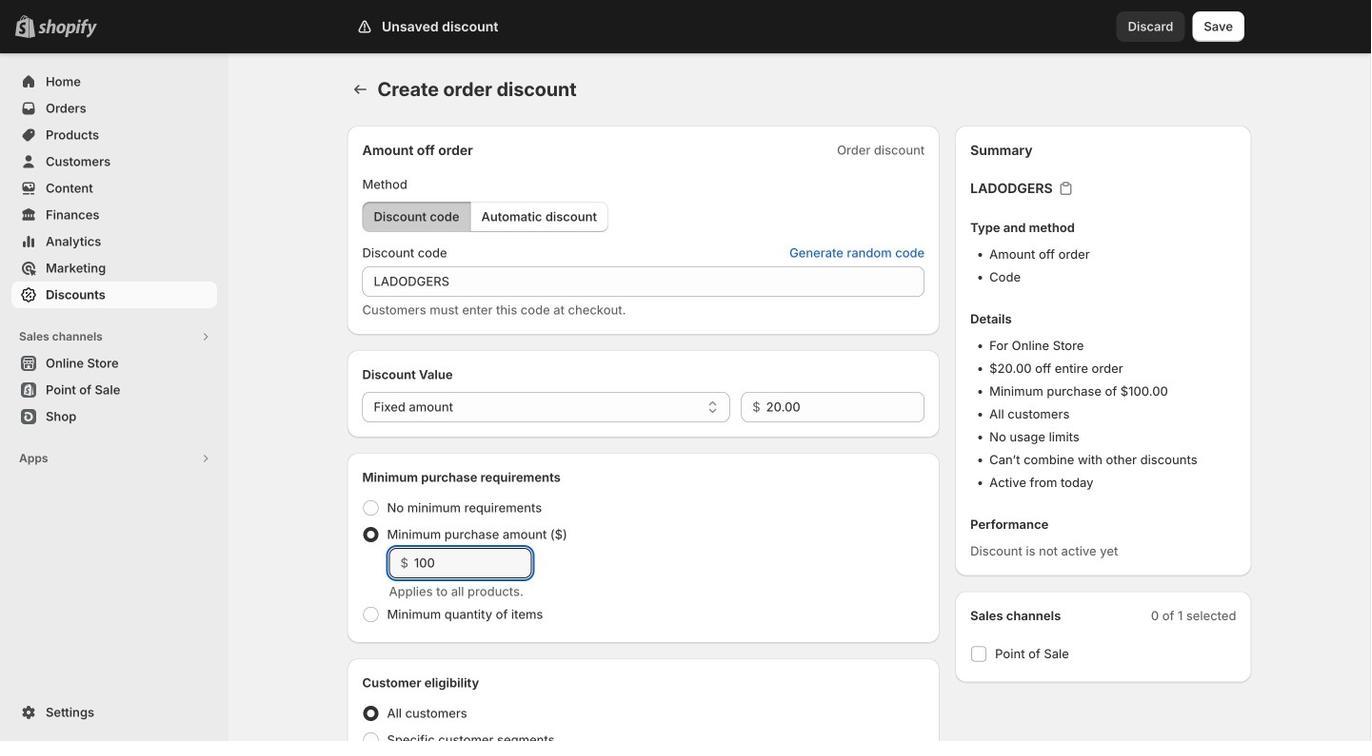 Task type: locate. For each thing, give the bounding box(es) containing it.
1 vertical spatial 0.00 text field
[[414, 549, 532, 579]]

0 vertical spatial 0.00 text field
[[766, 392, 925, 423]]

shopify image
[[38, 19, 97, 38]]

0.00 text field
[[766, 392, 925, 423], [414, 549, 532, 579]]

None text field
[[362, 267, 925, 297]]



Task type: describe. For each thing, give the bounding box(es) containing it.
1 horizontal spatial 0.00 text field
[[766, 392, 925, 423]]

0 horizontal spatial 0.00 text field
[[414, 549, 532, 579]]



Task type: vqa. For each thing, say whether or not it's contained in the screenshot.
0.00 text field
yes



